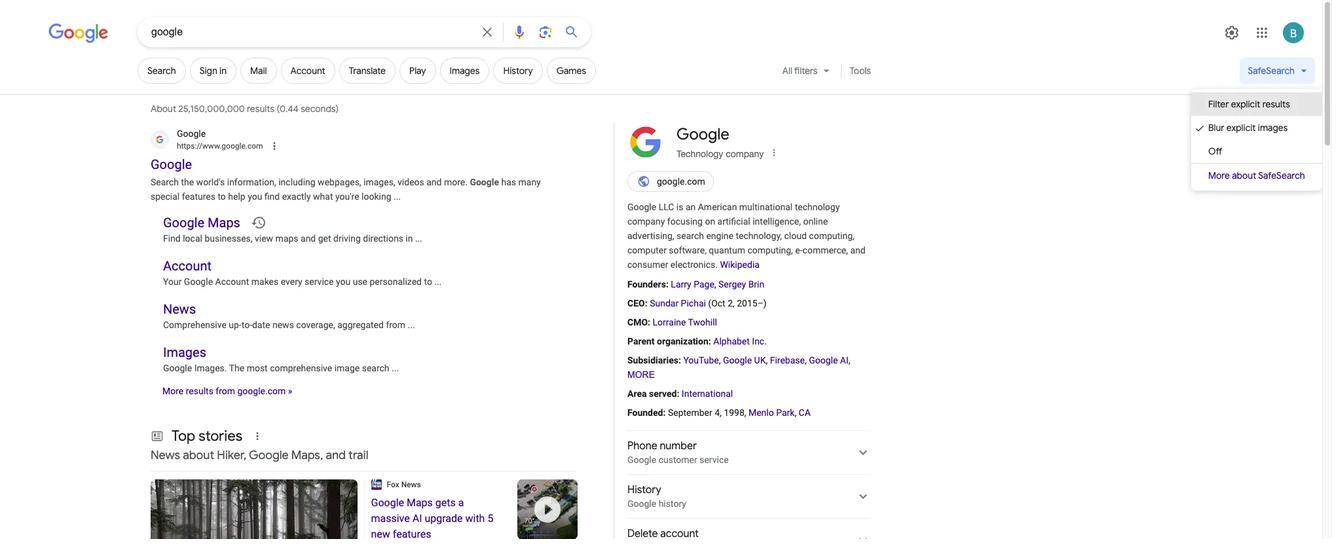 Task type: vqa. For each thing, say whether or not it's contained in the screenshot.
the "to" within the has many special features to help you find exactly what you're looking ...
yes



Task type: locate. For each thing, give the bounding box(es) containing it.
1 vertical spatial service
[[700, 455, 729, 465]]

the
[[181, 177, 194, 187]]

to left help
[[218, 191, 226, 202]]

google inside images google images. the most comprehensive image search ...
[[163, 363, 192, 374]]

a
[[458, 496, 464, 509]]

more link
[[628, 368, 655, 382]]

alphabet
[[714, 336, 750, 346]]

features down the
[[182, 191, 216, 202]]

safesearch inside popup button
[[1248, 65, 1295, 77]]

company inside google llc is an american multinational technology company focusing on artificial intelligence, online advertising, search engine technology, cloud computing, computer software, quantum computing, e-commerce, and consumer electronics.
[[628, 216, 665, 227]]

in inside sign in link
[[219, 65, 227, 77]]

search by voice image
[[512, 24, 527, 40]]

results down images.
[[186, 386, 213, 396]]

account link down search search field
[[281, 58, 335, 84]]

1 vertical spatial to
[[424, 276, 432, 287]]

top
[[172, 427, 195, 445]]

service right every
[[305, 276, 334, 287]]

images link down comprehensive
[[163, 345, 206, 361]]

: left 'sundar'
[[645, 298, 648, 308]]

images down comprehensive
[[163, 345, 206, 361]]

1 horizontal spatial history
[[628, 484, 662, 497]]

, right firebase
[[849, 355, 851, 366]]

0 horizontal spatial in
[[219, 65, 227, 77]]

features
[[182, 191, 216, 202], [393, 528, 431, 539]]

1 horizontal spatial service
[[700, 455, 729, 465]]

add mail element
[[250, 65, 267, 77]]

sundar pichai link
[[650, 298, 706, 308]]

1 horizontal spatial images
[[450, 65, 480, 77]]

features inside the has many special features to help you find exactly what you're looking ...
[[182, 191, 216, 202]]

0 vertical spatial maps
[[208, 215, 240, 230]]

images
[[450, 65, 480, 77], [163, 345, 206, 361]]

0 vertical spatial ai
[[840, 355, 849, 366]]

account down search search field
[[291, 65, 325, 77]]

about for safesearch
[[1232, 170, 1257, 181]]

consumer
[[628, 260, 668, 270]]

0 horizontal spatial company
[[628, 216, 665, 227]]

history link
[[494, 58, 543, 84]]

google
[[677, 124, 730, 144], [177, 128, 206, 139], [151, 156, 192, 172], [470, 177, 499, 187], [628, 202, 657, 212], [163, 215, 204, 230], [184, 276, 213, 287], [723, 355, 752, 366], [809, 355, 838, 366], [163, 363, 192, 374], [249, 448, 289, 463], [371, 496, 404, 509]]

0 vertical spatial safesearch
[[1248, 65, 1295, 77]]

blur
[[1209, 122, 1225, 134]]

history
[[659, 498, 686, 509]]

account up your
[[163, 258, 212, 274]]

1 vertical spatial from
[[216, 386, 235, 396]]

2 vertical spatial account
[[215, 276, 249, 287]]

google ai link
[[809, 355, 849, 366]]

you left use
[[336, 276, 351, 287]]

history up history
[[628, 484, 662, 497]]

1 vertical spatial account
[[163, 258, 212, 274]]

1 vertical spatial you
[[336, 276, 351, 287]]

2 horizontal spatial account
[[291, 65, 325, 77]]

0 horizontal spatial you
[[248, 191, 262, 202]]

menu containing filter explicit results
[[1192, 89, 1322, 191]]

you down information,
[[248, 191, 262, 202]]

google left llc
[[628, 202, 657, 212]]

results for explicit
[[1263, 98, 1290, 110]]

: inside subsidiaries : youtube , google uk , firebase , google ai , more
[[679, 355, 681, 366]]

1 vertical spatial more
[[162, 386, 184, 396]]

0 vertical spatial search
[[147, 65, 176, 77]]

results left (0.44
[[247, 103, 275, 115]]

0 vertical spatial history
[[503, 65, 533, 77]]

maps inside the google maps gets a massive ai upgrade with 5 new features
[[407, 496, 433, 509]]

... right personalized
[[435, 276, 442, 287]]

you inside the has many special features to help you find exactly what you're looking ...
[[248, 191, 262, 202]]

search right image
[[362, 363, 390, 374]]

1 horizontal spatial maps
[[407, 496, 433, 509]]

alphabet inc. link
[[714, 336, 767, 346]]

Search search field
[[151, 25, 472, 41]]

quantum
[[709, 245, 745, 256]]

google.com link
[[628, 171, 714, 192]]

2 horizontal spatial results
[[1263, 98, 1290, 110]]

...
[[415, 233, 423, 244], [435, 276, 442, 287], [408, 320, 415, 330], [392, 363, 399, 374]]

upgrade
[[425, 512, 463, 525]]

0 horizontal spatial about
[[183, 448, 214, 463]]

0 vertical spatial account link
[[281, 58, 335, 84]]

: down organization at the bottom of the page
[[679, 355, 681, 366]]

service right the customer
[[700, 455, 729, 465]]

google uk link
[[723, 355, 766, 366]]

company up advertising,
[[628, 216, 665, 227]]

, down alphabet
[[719, 355, 721, 366]]

0 horizontal spatial to
[[218, 191, 226, 202]]

and left get
[[301, 233, 316, 244]]

history inside history google history
[[628, 484, 662, 497]]

1 vertical spatial company
[[628, 216, 665, 227]]

google left images.
[[163, 363, 192, 374]]

0 vertical spatial google
[[628, 455, 657, 465]]

cmo : lorraine twohill
[[628, 317, 717, 327]]

0 vertical spatial to
[[218, 191, 226, 202]]

google right hiker,
[[249, 448, 289, 463]]

0 horizontal spatial features
[[182, 191, 216, 202]]

more
[[1209, 170, 1230, 181], [162, 386, 184, 396]]

: for september
[[663, 408, 666, 418]]

images link
[[440, 58, 490, 84], [163, 345, 206, 361]]

computing, down technology,
[[748, 245, 793, 256]]

features down the massive
[[393, 528, 431, 539]]

hiker,
[[217, 448, 246, 463]]

google inside phone number google customer service
[[628, 455, 657, 465]]

1 vertical spatial ai
[[413, 512, 422, 525]]

menlo park, ca link
[[749, 408, 811, 418]]

, down inc.
[[766, 355, 768, 366]]

1 vertical spatial google
[[628, 498, 657, 509]]

help
[[228, 191, 245, 202]]

google down phone
[[628, 455, 657, 465]]

and right commerce,
[[851, 245, 866, 256]]

founders
[[628, 279, 666, 289]]

1 horizontal spatial you
[[336, 276, 351, 287]]

explicit
[[1231, 98, 1261, 110], [1227, 122, 1256, 134]]

technology
[[795, 202, 840, 212]]

0 vertical spatial more
[[1209, 170, 1230, 181]]

1 horizontal spatial more
[[1209, 170, 1230, 181]]

google up the massive
[[371, 496, 404, 509]]

0 horizontal spatial account
[[163, 258, 212, 274]]

... right directions
[[415, 233, 423, 244]]

add play element
[[409, 65, 426, 77]]

None search field
[[0, 16, 591, 47]]

search inside google llc is an american multinational technology company focusing on artificial intelligence, online advertising, search engine technology, cloud computing, computer software, quantum computing, e-commerce, and consumer electronics.
[[677, 231, 704, 241]]

add games element
[[557, 65, 586, 77]]

software,
[[669, 245, 707, 256]]

0 vertical spatial you
[[248, 191, 262, 202]]

including
[[279, 177, 316, 187]]

maps for google maps gets a massive ai upgrade with 5 new features
[[407, 496, 433, 509]]

gets
[[436, 496, 456, 509]]

add account element
[[291, 65, 325, 77]]

0 horizontal spatial service
[[305, 276, 334, 287]]

date
[[252, 320, 270, 330]]

0 vertical spatial features
[[182, 191, 216, 202]]

1 horizontal spatial to
[[424, 276, 432, 287]]

computing, up commerce,
[[809, 231, 855, 241]]

and left more.
[[427, 177, 442, 187]]

news right fox
[[401, 480, 421, 489]]

1 vertical spatial news
[[151, 448, 180, 463]]

news link
[[163, 301, 196, 317]]

25,150,000,000
[[178, 103, 245, 115]]

ai right firebase
[[840, 355, 849, 366]]

0 vertical spatial service
[[305, 276, 334, 287]]

0 horizontal spatial results
[[186, 386, 213, 396]]

0 horizontal spatial ai
[[413, 512, 422, 525]]

google up technology
[[677, 124, 730, 144]]

to
[[218, 191, 226, 202], [424, 276, 432, 287]]

0 vertical spatial in
[[219, 65, 227, 77]]

what
[[313, 191, 333, 202]]

on
[[705, 216, 715, 227]]

1 vertical spatial images
[[163, 345, 206, 361]]

computer
[[628, 245, 667, 256]]

google up https://www.google.com
[[177, 128, 206, 139]]

more up "top"
[[162, 386, 184, 396]]

... down personalized
[[408, 320, 415, 330]]

1 vertical spatial about
[[183, 448, 214, 463]]

service inside phone number google customer service
[[700, 455, 729, 465]]

google left history
[[628, 498, 657, 509]]

about for hiker,
[[183, 448, 214, 463]]

news about hiker, google maps, and trail
[[151, 448, 368, 463]]

0 vertical spatial search
[[677, 231, 704, 241]]

in
[[219, 65, 227, 77], [406, 233, 413, 244]]

images link right play link
[[440, 58, 490, 84]]

google.com
[[657, 176, 705, 187]]

history for history
[[503, 65, 533, 77]]

2 google from the top
[[628, 498, 657, 509]]

0 vertical spatial account
[[291, 65, 325, 77]]

0 vertical spatial from
[[386, 320, 406, 330]]

pichai
[[681, 298, 706, 308]]

about
[[1232, 170, 1257, 181], [183, 448, 214, 463]]

images.
[[194, 363, 227, 374]]

account link up your
[[163, 258, 212, 274]]

to inside the has many special features to help you find exactly what you're looking ...
[[218, 191, 226, 202]]

0 vertical spatial computing,
[[809, 231, 855, 241]]

more down off
[[1209, 170, 1230, 181]]

commerce,
[[803, 245, 848, 256]]

safesearch down off link at top right
[[1259, 170, 1305, 181]]

blur explicit images link
[[1192, 116, 1322, 140]]

google maps gets a massive ai upgrade with 5 new features heading
[[371, 495, 504, 539]]

menu
[[1192, 89, 1322, 191]]

more.
[[444, 177, 468, 187]]

0 horizontal spatial history
[[503, 65, 533, 77]]

1 vertical spatial computing,
[[748, 245, 793, 256]]

1 vertical spatial maps
[[407, 496, 433, 509]]

park,
[[776, 408, 797, 418]]

sergey brin link
[[719, 279, 765, 289]]

news up comprehensive
[[163, 301, 196, 317]]

0 horizontal spatial images link
[[163, 345, 206, 361]]

directions
[[363, 233, 403, 244]]

from
[[386, 320, 406, 330], [216, 386, 235, 396]]

1 horizontal spatial account
[[215, 276, 249, 287]]

driving
[[333, 233, 361, 244]]

about down top stories
[[183, 448, 214, 463]]

1 horizontal spatial from
[[386, 320, 406, 330]]

maps up businesses,
[[208, 215, 240, 230]]

0 horizontal spatial more
[[162, 386, 184, 396]]

account link
[[281, 58, 335, 84], [163, 258, 212, 274]]

all filters button
[[775, 58, 840, 89]]

news
[[163, 301, 196, 317], [151, 448, 180, 463], [401, 480, 421, 489]]

your
[[163, 276, 182, 287]]

google inside the google maps gets a massive ai upgrade with 5 new features
[[371, 496, 404, 509]]

: left larry
[[666, 279, 669, 289]]

more options image
[[769, 147, 780, 158]]

from right aggregated
[[386, 320, 406, 330]]

search up special
[[151, 177, 179, 187]]

explicit right blur
[[1227, 122, 1256, 134]]

1 vertical spatial explicit
[[1227, 122, 1256, 134]]

0 vertical spatial news
[[163, 301, 196, 317]]

e-
[[796, 245, 803, 256]]

0 horizontal spatial maps
[[208, 215, 240, 230]]

1 vertical spatial search
[[151, 177, 179, 187]]

images,
[[364, 177, 395, 187]]

more about safesearch
[[1209, 170, 1305, 181]]

search up software,
[[677, 231, 704, 241]]

history down "search by voice" image
[[503, 65, 533, 77]]

google right your
[[184, 276, 213, 287]]

play
[[409, 65, 426, 77]]

mail link
[[240, 58, 277, 84]]

subsidiaries : youtube , google uk , firebase , google ai , more
[[628, 355, 851, 380]]

find
[[265, 191, 280, 202]]

0 horizontal spatial search
[[362, 363, 390, 374]]

: left lorraine at bottom
[[648, 317, 651, 327]]

images right play link
[[450, 65, 480, 77]]

, left sergey
[[715, 279, 716, 289]]

all
[[783, 65, 793, 77]]

sundar
[[650, 298, 679, 308]]

1 horizontal spatial computing,
[[809, 231, 855, 241]]

1 horizontal spatial about
[[1232, 170, 1257, 181]]

ai left 'upgrade'
[[413, 512, 422, 525]]

electronics.
[[671, 260, 718, 270]]

https://www.google.com text field
[[177, 140, 263, 152]]

0 horizontal spatial account link
[[163, 258, 212, 274]]

in right directions
[[406, 233, 413, 244]]

google down 'alphabet inc.' link on the bottom right of page
[[723, 355, 752, 366]]

technology,
[[736, 231, 782, 241]]

1 google from the top
[[628, 455, 657, 465]]

search up about at left top
[[147, 65, 176, 77]]

safesearch up the filter explicit results link
[[1248, 65, 1295, 77]]

1 horizontal spatial ai
[[840, 355, 849, 366]]

news down "top"
[[151, 448, 180, 463]]

local
[[183, 233, 202, 244]]

find local businesses, view maps and get driving directions in ...
[[163, 233, 423, 244]]

to right personalized
[[424, 276, 432, 287]]

google inside the google https://www.google.com
[[177, 128, 206, 139]]

in right the sign
[[219, 65, 227, 77]]

games
[[557, 65, 586, 77]]

search by image image
[[538, 24, 554, 40]]

0 horizontal spatial images
[[163, 345, 206, 361]]

1 horizontal spatial features
[[393, 528, 431, 539]]

1 horizontal spatial search
[[677, 231, 704, 241]]

results up the images
[[1263, 98, 1290, 110]]

served
[[649, 389, 677, 399]]

1 vertical spatial history
[[628, 484, 662, 497]]

more for more results from google.com »
[[162, 386, 184, 396]]

wikipedia
[[720, 260, 760, 270]]

1 horizontal spatial account link
[[281, 58, 335, 84]]

account left makes
[[215, 276, 249, 287]]

looking ...
[[362, 191, 401, 202]]

0 vertical spatial explicit
[[1231, 98, 1261, 110]]

1 horizontal spatial results
[[247, 103, 275, 115]]

filter explicit results
[[1209, 98, 1290, 110]]

company left more options element
[[726, 149, 764, 159]]

0 vertical spatial images link
[[440, 58, 490, 84]]

explicit up 'blur explicit images'
[[1231, 98, 1261, 110]]

maps down the fox news
[[407, 496, 433, 509]]

images google images. the most comprehensive image search ...
[[163, 345, 399, 374]]

founded : september 4, 1998, menlo park, ca
[[628, 408, 811, 418]]

explicit for filter
[[1231, 98, 1261, 110]]

0 vertical spatial images
[[450, 65, 480, 77]]

from down the
[[216, 386, 235, 396]]

1 vertical spatial features
[[393, 528, 431, 539]]

: down the served
[[663, 408, 666, 418]]

0 horizontal spatial computing,
[[748, 245, 793, 256]]

google maps gets a massive ai upgrade with 5 new features
[[371, 496, 494, 539]]

news inside news comprehensive up-to-date news coverage, aggregated from ...
[[163, 301, 196, 317]]

filters
[[795, 65, 818, 77]]

and left trail
[[326, 448, 346, 463]]

0 vertical spatial about
[[1232, 170, 1257, 181]]

about down off link at top right
[[1232, 170, 1257, 181]]

1 vertical spatial in
[[406, 233, 413, 244]]

1 vertical spatial search
[[362, 363, 390, 374]]

ceo : sundar pichai (oct 2, 2015–)
[[628, 298, 767, 308]]

... right image
[[392, 363, 399, 374]]

images inside images google images. the most comprehensive image search ...
[[163, 345, 206, 361]]

image
[[335, 363, 360, 374]]

1 horizontal spatial company
[[726, 149, 764, 159]]



Task type: describe. For each thing, give the bounding box(es) containing it.
about
[[151, 103, 176, 115]]

exactly
[[282, 191, 311, 202]]

google left has
[[470, 177, 499, 187]]

many
[[519, 177, 541, 187]]

... inside news comprehensive up-to-date news coverage, aggregated from ...
[[408, 320, 415, 330]]

stories
[[199, 427, 242, 445]]

search for search
[[147, 65, 176, 77]]

makes
[[251, 276, 279, 287]]

youtube
[[684, 355, 719, 366]]

blur explicit images
[[1209, 122, 1288, 134]]

twohill
[[688, 317, 717, 327]]

multinational
[[740, 202, 793, 212]]

google inside account your google account makes every service you use personalized to ...
[[184, 276, 213, 287]]

seconds)
[[301, 103, 339, 115]]

world's
[[196, 177, 225, 187]]

results for 25,150,000,000
[[247, 103, 275, 115]]

images for images
[[450, 65, 480, 77]]

safesearch button
[[1240, 58, 1315, 89]]

more options element
[[768, 146, 781, 159]]

: for larry
[[666, 279, 669, 289]]

cloud
[[785, 231, 807, 241]]

add history element
[[503, 65, 533, 77]]

you inside account your google account makes every service you use personalized to ...
[[336, 276, 351, 287]]

top stories
[[172, 427, 242, 445]]

explicit for blur
[[1227, 122, 1256, 134]]

: down twohill
[[709, 336, 711, 346]]

features inside the google maps gets a massive ai upgrade with 5 new features
[[393, 528, 431, 539]]

: for youtube
[[679, 355, 681, 366]]

ceo
[[628, 298, 645, 308]]

international
[[682, 389, 733, 399]]

google inside google llc is an american multinational technology company focusing on artificial intelligence, online advertising, search engine technology, cloud computing, computer software, quantum computing, e-commerce, and consumer electronics.
[[628, 202, 657, 212]]

: for sundar
[[645, 298, 648, 308]]

from inside news comprehensive up-to-date news coverage, aggregated from ...
[[386, 320, 406, 330]]

american
[[698, 202, 737, 212]]

area served : international
[[628, 389, 733, 399]]

phone number google customer service
[[628, 440, 729, 465]]

tools button
[[844, 58, 877, 84]]

up-
[[229, 320, 242, 330]]

more about safesearch link
[[1192, 164, 1322, 187]]

1998,
[[724, 408, 747, 418]]

is
[[677, 202, 684, 212]]

account for account your google account makes every service you use personalized to ...
[[163, 258, 212, 274]]

news for news about hiker, google maps, and trail
[[151, 448, 180, 463]]

1 vertical spatial images link
[[163, 345, 206, 361]]

news
[[273, 320, 294, 330]]

fox
[[387, 480, 399, 489]]

ca
[[799, 408, 811, 418]]

: up september in the bottom right of the page
[[677, 389, 680, 399]]

add search element
[[147, 65, 176, 77]]

about 25,150,000,000 results (0.44 seconds)
[[151, 103, 341, 115]]

filter
[[1209, 98, 1229, 110]]

personalized recommendation based on your history element
[[251, 215, 267, 230]]

: for lorraine
[[648, 317, 651, 327]]

off link
[[1192, 140, 1322, 163]]

more for more about safesearch
[[1209, 170, 1230, 181]]

history for history google history
[[628, 484, 662, 497]]

1 vertical spatial account link
[[163, 258, 212, 274]]

area
[[628, 389, 647, 399]]

brin
[[749, 279, 765, 289]]

mail
[[250, 65, 267, 77]]

sign
[[200, 65, 217, 77]]

service inside account your google account makes every service you use personalized to ...
[[305, 276, 334, 287]]

2015–)
[[737, 298, 767, 308]]

0 horizontal spatial from
[[216, 386, 235, 396]]

engine
[[707, 231, 734, 241]]

intelligence,
[[753, 216, 801, 227]]

search for search the world's information, including webpages, images, videos and more. google
[[151, 177, 179, 187]]

google heading
[[677, 124, 730, 144]]

subsidiaries
[[628, 355, 679, 366]]

google up the
[[151, 156, 192, 172]]

(0.44
[[277, 103, 299, 115]]

history google history
[[628, 484, 686, 509]]

google.com »
[[237, 386, 292, 396]]

google llc is an american multinational technology company focusing on artificial intelligence, online advertising, search engine technology, cloud computing, computer software, quantum computing, e-commerce, and consumer electronics.
[[628, 202, 866, 270]]

number
[[660, 440, 697, 453]]

focusing
[[667, 216, 703, 227]]

sign in
[[200, 65, 227, 77]]

use
[[353, 276, 368, 287]]

search inside images google images. the most comprehensive image search ...
[[362, 363, 390, 374]]

1 vertical spatial safesearch
[[1259, 170, 1305, 181]]

videos
[[398, 177, 424, 187]]

phone
[[628, 440, 658, 453]]

news for news comprehensive up-to-date news coverage, aggregated from ...
[[163, 301, 196, 317]]

images for images google images. the most comprehensive image search ...
[[163, 345, 206, 361]]

special
[[151, 191, 180, 202]]

comprehensive
[[270, 363, 332, 374]]

... inside images google images. the most comprehensive image search ...
[[392, 363, 399, 374]]

1 horizontal spatial images link
[[440, 58, 490, 84]]

google image
[[48, 24, 109, 43]]

2 vertical spatial news
[[401, 480, 421, 489]]

more results from google.com »
[[162, 386, 292, 396]]

google up local
[[163, 215, 204, 230]]

google maps
[[163, 215, 240, 230]]

... inside account your google account makes every service you use personalized to ...
[[435, 276, 442, 287]]

online
[[803, 216, 828, 227]]

news comprehensive up-to-date news coverage, aggregated from ...
[[163, 301, 415, 330]]

lorraine twohill link
[[653, 317, 717, 327]]

2,
[[728, 298, 735, 308]]

google inside history google history
[[628, 498, 657, 509]]

translate link
[[339, 58, 396, 84]]

add translate element
[[349, 65, 386, 77]]

add sign in element
[[200, 65, 227, 77]]

games link
[[547, 58, 596, 84]]

technology company
[[677, 149, 764, 159]]

images
[[1258, 122, 1288, 134]]

off
[[1209, 145, 1223, 157]]

an
[[686, 202, 696, 212]]

1 horizontal spatial in
[[406, 233, 413, 244]]

parent
[[628, 336, 655, 346]]

ai inside subsidiaries : youtube , google uk , firebase , google ai , more
[[840, 355, 849, 366]]

find
[[163, 233, 181, 244]]

personalized
[[370, 276, 422, 287]]

information,
[[227, 177, 276, 187]]

and inside google llc is an american multinational technology company focusing on artificial intelligence, online advertising, search engine technology, cloud computing, computer software, quantum computing, e-commerce, and consumer electronics.
[[851, 245, 866, 256]]

to inside account your google account makes every service you use personalized to ...
[[424, 276, 432, 287]]

, left the google ai link
[[805, 355, 807, 366]]

all filters
[[783, 65, 818, 77]]

comprehensive
[[163, 320, 227, 330]]

(oct
[[708, 298, 726, 308]]

translate
[[349, 65, 386, 77]]

personalized recommendation based on your history image
[[251, 215, 267, 230]]

firebase link
[[770, 355, 805, 366]]

google https://www.google.com
[[177, 128, 263, 151]]

to-
[[242, 320, 252, 330]]

parent organization : alphabet inc.
[[628, 336, 767, 346]]

webpages,
[[318, 177, 361, 187]]

wikipedia link
[[720, 260, 760, 270]]

https://www.google.com
[[177, 142, 263, 151]]

account for account
[[291, 65, 325, 77]]

maps for google maps
[[208, 215, 240, 230]]

google right firebase
[[809, 355, 838, 366]]

ai inside the google maps gets a massive ai upgrade with 5 new features
[[413, 512, 422, 525]]

0 vertical spatial company
[[726, 149, 764, 159]]

4,
[[715, 408, 722, 418]]

customer
[[659, 455, 698, 465]]



